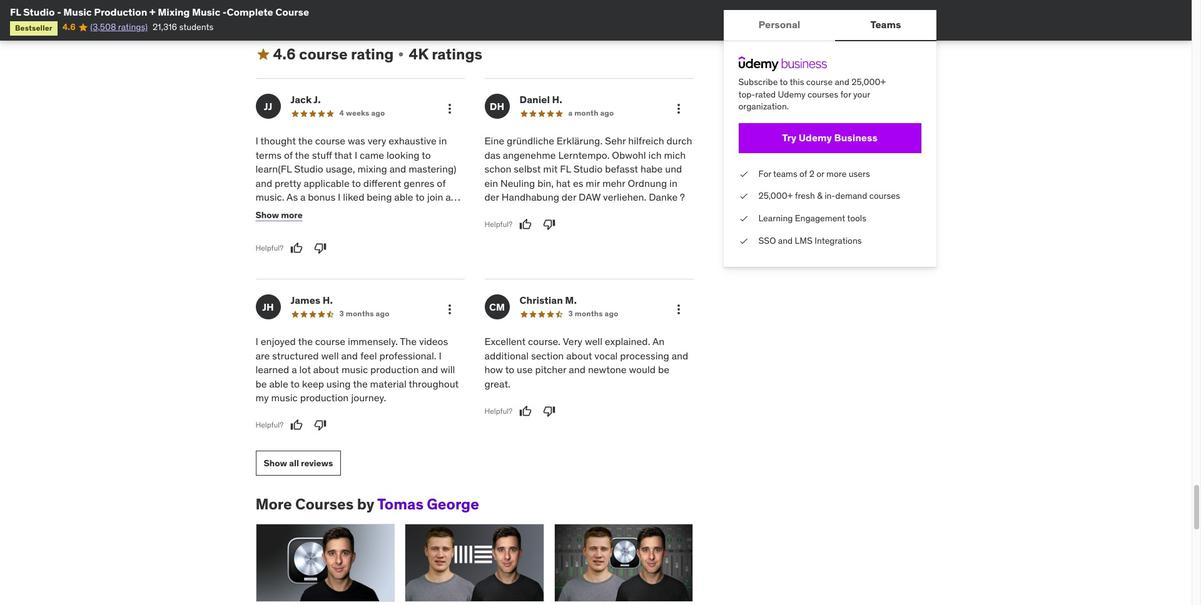 Task type: vqa. For each thing, say whether or not it's contained in the screenshot.
the bottommost courses
yes



Task type: describe. For each thing, give the bounding box(es) containing it.
mark review by daniel h. as unhelpful image
[[543, 219, 556, 231]]

sso
[[759, 235, 776, 246]]

and right processing
[[672, 350, 688, 362]]

and right pitcher
[[569, 364, 586, 376]]

mixing
[[358, 163, 387, 175]]

bonus
[[308, 191, 335, 203]]

applicable
[[304, 177, 350, 189]]

and inside subscribe to this course and 25,000+ top‑rated udemy courses for your organization.
[[835, 76, 849, 88]]

4.6 for 4.6 course rating
[[273, 44, 296, 64]]

leeds,
[[292, 0, 317, 7]]

specialises
[[422, 0, 465, 7]]

selbst
[[514, 163, 541, 175]]

and down learn(fl
[[256, 177, 272, 189]]

fresh
[[795, 190, 815, 202]]

i thought the course was very exhaustive in terms of the stuff that i came looking to learn(fl studio usage, mixing and mastering) and pretty applicable to different genres of music. as a bonus i liked being able to join a group where i can get feedback and help with my music.
[[256, 135, 459, 231]]

i up terms
[[256, 135, 258, 147]]

in inside i thought the course was very exhaustive in terms of the stuff that i came looking to learn(fl studio usage, mixing and mastering) and pretty applicable to different genres of music. as a bonus i liked being able to join a group where i can get feedback and help with my music.
[[439, 135, 447, 147]]

ago for immensely.
[[376, 309, 389, 319]]

weeks
[[346, 108, 369, 118]]

course for i enjoyed the course immensely. the videos are structured well and feel professional. i learned a lot about music production and will be able to keep using the material throughout my music production journey.
[[315, 336, 345, 348]]

for
[[759, 168, 771, 179]]

in up audio
[[467, 0, 474, 7]]

about inside i enjoyed the course immensely. the videos are structured well and feel professional. i learned a lot about music production and will be able to keep using the material throughout my music production journey.
[[313, 364, 339, 376]]

mixing
[[158, 6, 190, 18]]

to up mastering)
[[422, 149, 431, 161]]

mark review by christian m. as unhelpful image
[[543, 405, 556, 418]]

pitcher
[[535, 364, 566, 376]]

course for subscribe to this course and 25,000+ top‑rated udemy courses for your organization.
[[806, 76, 833, 88]]

liked
[[343, 191, 364, 203]]

1 der from the left
[[485, 191, 499, 203]]

additional
[[485, 350, 529, 362]]

es
[[573, 177, 583, 189]]

being
[[367, 191, 392, 203]]

and up 'throughout'
[[421, 364, 438, 376]]

mark review by jack j. as unhelpful image
[[314, 242, 327, 255]]

durch
[[667, 135, 692, 147]]

excellent
[[485, 336, 526, 348]]

course.
[[528, 336, 561, 348]]

h. for james h.
[[323, 294, 333, 307]]

cm
[[489, 301, 505, 313]]

this
[[790, 76, 804, 88]]

well inside excellent course. very well explained.  an additional section about vocal processing and how to use pitcher and newtone  would be great.
[[585, 336, 602, 348]]

0 horizontal spatial of
[[284, 149, 293, 161]]

25,000+ fresh & in-demand courses
[[759, 190, 900, 202]]

complete
[[227, 6, 273, 18]]

james h.
[[291, 294, 333, 307]]

or
[[817, 168, 824, 179]]

sehr
[[605, 135, 626, 147]]

and down "specialises" at the top left of the page
[[431, 8, 446, 19]]

with
[[440, 205, 459, 217]]

very
[[368, 135, 386, 147]]

2 vertical spatial music
[[271, 392, 298, 404]]

all
[[289, 458, 299, 469]]

gründliche
[[507, 135, 554, 147]]

courses
[[295, 495, 354, 514]]

tomas
[[377, 495, 424, 514]]

0 vertical spatial music.
[[256, 191, 284, 203]]

and left the help
[[399, 205, 416, 217]]

erklärung.
[[557, 135, 603, 147]]

able inside i enjoyed the course immensely. the videos are structured well and feel professional. i learned a lot about music production and will be able to keep using the material throughout my music production journey.
[[269, 378, 288, 390]]

a left month
[[568, 108, 573, 118]]

helpful? left mark review by jack j. as helpful icon
[[256, 243, 283, 253]]

0 horizontal spatial 25,000+
[[759, 190, 793, 202]]

?
[[680, 191, 685, 203]]

feel
[[360, 350, 377, 362]]

mark review by christian m. as helpful image
[[519, 405, 532, 418]]

and right sso
[[778, 235, 793, 246]]

course for i thought the course was very exhaustive in terms of the stuff that i came looking to learn(fl studio usage, mixing and mastering) and pretty applicable to different genres of music. as a bonus i liked being able to join a group where i can get feedback and help with my music.
[[315, 135, 345, 147]]

eine
[[485, 135, 504, 147]]

helpful? for i enjoyed the course immensely. the videos are structured well and feel professional. i learned a lot about music production and will be able to keep using the material throughout my music production journey.
[[256, 420, 283, 430]]

xsmall image for learning
[[739, 213, 749, 225]]

tomas george link
[[377, 495, 479, 514]]

1 horizontal spatial of
[[437, 177, 446, 189]]

3 months ago for explained.
[[568, 309, 618, 319]]

material
[[370, 378, 407, 390]]

my inside i thought the course was very exhaustive in terms of the stuff that i came looking to learn(fl studio usage, mixing and mastering) and pretty applicable to different genres of music. as a bonus i liked being able to join a group where i can get feedback and help with my music.
[[256, 219, 269, 231]]

verliehen.
[[603, 191, 646, 203]]

exhaustive
[[389, 135, 436, 147]]

xsmall image left 4k
[[396, 49, 406, 59]]

jh
[[262, 301, 274, 313]]

lms
[[795, 235, 813, 246]]

3 for m.
[[568, 309, 573, 319]]

1 horizontal spatial production
[[370, 364, 419, 376]]

show all reviews button
[[256, 451, 341, 476]]

jack j.
[[291, 93, 321, 106]]

studio inside eine gründliche erklärung. sehr hilfreich durch das angenehme lerntempo. obwohl ich mich schon selbst mit fl studio befasst habe und ein neuling bin, hat es mir mehr ordnung in der handhabung der daw verliehen. danke ?
[[574, 163, 603, 175]]

section
[[531, 350, 564, 362]]

based in leeds, uk. digital music masters specialises in creating practical music production content and resources for producers, singers, songwriter, and audio engineers.
[[256, 0, 663, 19]]

4k
[[409, 44, 428, 64]]

engagement
[[795, 213, 845, 224]]

medium image
[[256, 47, 271, 62]]

different
[[363, 177, 401, 189]]

to up the liked
[[352, 177, 361, 189]]

1 horizontal spatial music
[[192, 6, 220, 18]]

structured
[[272, 350, 319, 362]]

the left stuff
[[295, 149, 310, 161]]

3 for h.
[[339, 309, 344, 319]]

mir
[[586, 177, 600, 189]]

users
[[849, 168, 870, 179]]

helpful? for excellent course. very well explained.  an additional section about vocal processing and how to use pitcher and newtone  would be great.
[[485, 406, 512, 416]]

bin,
[[537, 177, 554, 189]]

daniel
[[520, 93, 550, 106]]

enjoyed
[[261, 336, 296, 348]]

i enjoyed the course immensely. the videos are structured well and feel professional. i learned a lot about music production and will be able to keep using the material throughout my music production journey.
[[256, 336, 459, 404]]

for inside based in leeds, uk. digital music masters specialises in creating practical music production content and resources for producers, singers, songwriter, and audio engineers.
[[296, 8, 307, 19]]

25,000+ inside subscribe to this course and 25,000+ top‑rated udemy courses for your organization.
[[852, 76, 886, 88]]

jack
[[291, 93, 312, 106]]

that
[[334, 149, 352, 161]]

udemy inside subscribe to this course and 25,000+ top‑rated udemy courses for your organization.
[[778, 89, 806, 100]]

came
[[360, 149, 384, 161]]

try udemy business
[[782, 131, 878, 144]]

0 horizontal spatial music
[[63, 6, 92, 18]]

courses inside subscribe to this course and 25,000+ top‑rated udemy courses for your organization.
[[808, 89, 838, 100]]

danke
[[649, 191, 678, 203]]

mark review by james h. as helpful image
[[290, 419, 303, 432]]

more courses by tomas george
[[256, 495, 479, 514]]

production
[[94, 6, 147, 18]]

+
[[149, 6, 156, 18]]

be inside i enjoyed the course immensely. the videos are structured well and feel professional. i learned a lot about music production and will be able to keep using the material throughout my music production journey.
[[256, 378, 267, 390]]

&
[[817, 190, 823, 202]]

engineers.
[[471, 8, 512, 19]]

i up are
[[256, 336, 258, 348]]

your
[[853, 89, 870, 100]]

music inside based in leeds, uk. digital music masters specialises in creating practical music production content and resources for producers, singers, songwriter, and audio engineers.
[[363, 0, 386, 7]]

top‑rated
[[739, 89, 776, 100]]

and right production content
[[648, 0, 663, 7]]

2 der from the left
[[562, 191, 576, 203]]

my inside i enjoyed the course immensely. the videos are structured well and feel professional. i learned a lot about music production and will be able to keep using the material throughout my music production journey.
[[256, 392, 269, 404]]

handhabung
[[502, 191, 559, 203]]

mark review by daniel h. as helpful image
[[519, 219, 532, 231]]

for inside subscribe to this course and 25,000+ top‑rated udemy courses for your organization.
[[840, 89, 851, 100]]

0 horizontal spatial fl
[[10, 6, 21, 18]]

xsmall image for 25,000+
[[739, 190, 749, 203]]

join
[[427, 191, 443, 203]]

mark review by james h. as unhelpful image
[[314, 419, 327, 432]]

(3,508 ratings)
[[90, 22, 148, 33]]

would
[[629, 364, 656, 376]]

2
[[809, 168, 814, 179]]



Task type: locate. For each thing, give the bounding box(es) containing it.
2 months from the left
[[575, 309, 603, 319]]

0 vertical spatial udemy
[[778, 89, 806, 100]]

practical
[[510, 0, 544, 7]]

0 vertical spatial 4.6
[[62, 22, 76, 33]]

to inside i enjoyed the course immensely. the videos are structured well and feel professional. i learned a lot about music production and will be able to keep using the material throughout my music production journey.
[[290, 378, 300, 390]]

in up mastering)
[[439, 135, 447, 147]]

learning
[[759, 213, 793, 224]]

2 horizontal spatial music
[[546, 0, 569, 7]]

an
[[652, 336, 665, 348]]

show for show more
[[256, 210, 279, 221]]

of down thought
[[284, 149, 293, 161]]

able down genres on the top left of the page
[[394, 191, 413, 203]]

tab list containing personal
[[724, 10, 936, 41]]

course inside i thought the course was very exhaustive in terms of the stuff that i came looking to learn(fl studio usage, mixing and mastering) and pretty applicable to different genres of music. as a bonus i liked being able to join a group where i can get feedback and help with my music.
[[315, 135, 345, 147]]

music
[[546, 0, 569, 7], [342, 364, 368, 376], [271, 392, 298, 404]]

ago up immensely.
[[376, 309, 389, 319]]

lerntempo.
[[558, 149, 610, 161]]

0 horizontal spatial more
[[281, 210, 303, 221]]

show left all
[[264, 458, 287, 469]]

months for james h.
[[346, 309, 374, 319]]

0 vertical spatial fl
[[10, 6, 21, 18]]

mehr
[[602, 177, 625, 189]]

i down videos at the left of the page
[[439, 350, 442, 362]]

to down additional
[[505, 364, 514, 376]]

show
[[256, 210, 279, 221], [264, 458, 287, 469]]

0 horizontal spatial studio
[[23, 6, 55, 18]]

be right would
[[658, 364, 669, 376]]

in up "resources"
[[282, 0, 289, 7]]

xsmall image down xsmall image
[[739, 190, 749, 203]]

2 horizontal spatial studio
[[574, 163, 603, 175]]

1 - from the left
[[57, 6, 61, 18]]

0 vertical spatial for
[[296, 8, 307, 19]]

0 horizontal spatial music
[[271, 392, 298, 404]]

course right this
[[806, 76, 833, 88]]

more
[[256, 495, 292, 514]]

music. up group
[[256, 191, 284, 203]]

a left lot
[[292, 364, 297, 376]]

0 horizontal spatial 3
[[339, 309, 344, 319]]

a month ago
[[568, 108, 614, 118]]

show inside show more button
[[256, 210, 279, 221]]

1 vertical spatial my
[[256, 392, 269, 404]]

hilfreich
[[628, 135, 664, 147]]

0 vertical spatial more
[[826, 168, 847, 179]]

about inside excellent course. very well explained.  an additional section about vocal processing and how to use pitcher and newtone  would be great.
[[566, 350, 592, 362]]

additional actions for review by christian m. image
[[671, 302, 686, 317]]

music
[[363, 0, 386, 7], [63, 6, 92, 18], [192, 6, 220, 18]]

be down learned
[[256, 378, 267, 390]]

1 horizontal spatial months
[[575, 309, 603, 319]]

thought
[[260, 135, 296, 147]]

0 horizontal spatial be
[[256, 378, 267, 390]]

by
[[357, 495, 374, 514]]

the up stuff
[[298, 135, 313, 147]]

0 vertical spatial about
[[566, 350, 592, 362]]

0 vertical spatial able
[[394, 191, 413, 203]]

throughout
[[409, 378, 459, 390]]

months up immensely.
[[346, 309, 374, 319]]

0 vertical spatial production
[[370, 364, 419, 376]]

and left feel
[[341, 350, 358, 362]]

fl inside eine gründliche erklärung. sehr hilfreich durch das angenehme lerntempo. obwohl ich mich schon selbst mit fl studio befasst habe und ein neuling bin, hat es mir mehr ordnung in der handhabung der daw verliehen. danke ?
[[560, 163, 571, 175]]

processing
[[620, 350, 669, 362]]

in inside eine gründliche erklärung. sehr hilfreich durch das angenehme lerntempo. obwohl ich mich schon selbst mit fl studio befasst habe und ein neuling bin, hat es mir mehr ordnung in der handhabung der daw verliehen. danke ?
[[669, 177, 677, 189]]

4.6 for 4.6
[[62, 22, 76, 33]]

xsmall image left sso
[[739, 235, 749, 247]]

ago up explained.
[[605, 309, 618, 319]]

students
[[179, 22, 214, 33]]

3 months ago up immensely.
[[339, 309, 389, 319]]

1 vertical spatial production
[[300, 392, 349, 404]]

music up (3,508
[[63, 6, 92, 18]]

schon
[[485, 163, 511, 175]]

able inside i thought the course was very exhaustive in terms of the stuff that i came looking to learn(fl studio usage, mixing and mastering) and pretty applicable to different genres of music. as a bonus i liked being able to join a group where i can get feedback and help with my music.
[[394, 191, 413, 203]]

fl up bestseller
[[10, 6, 21, 18]]

1 vertical spatial fl
[[560, 163, 571, 175]]

0 horizontal spatial able
[[269, 378, 288, 390]]

udemy inside try udemy business link
[[799, 131, 832, 144]]

xsmall image for sso
[[739, 235, 749, 247]]

and down looking
[[390, 163, 406, 175]]

course down producers,
[[299, 44, 348, 64]]

ago for was
[[371, 108, 385, 118]]

1 horizontal spatial well
[[585, 336, 602, 348]]

will
[[441, 364, 455, 376]]

and right this
[[835, 76, 849, 88]]

tools
[[847, 213, 866, 224]]

xsmall image left the learning
[[739, 213, 749, 225]]

teams button
[[835, 10, 936, 40]]

lot
[[299, 364, 311, 376]]

audio
[[448, 8, 469, 19]]

get
[[338, 205, 352, 217]]

ago for explained.
[[605, 309, 618, 319]]

more down "as"
[[281, 210, 303, 221]]

my down group
[[256, 219, 269, 231]]

1 horizontal spatial 25,000+
[[852, 76, 886, 88]]

25,000+ up the learning
[[759, 190, 793, 202]]

courses left your at the right
[[808, 89, 838, 100]]

2 - from the left
[[223, 6, 227, 18]]

1 vertical spatial music.
[[271, 219, 300, 231]]

ich
[[648, 149, 662, 161]]

1 horizontal spatial courses
[[869, 190, 900, 202]]

in-
[[825, 190, 835, 202]]

producers,
[[309, 8, 351, 19]]

production down keep
[[300, 392, 349, 404]]

0 horizontal spatial for
[[296, 8, 307, 19]]

1 vertical spatial 4.6
[[273, 44, 296, 64]]

the up "structured"
[[298, 336, 313, 348]]

i left the liked
[[338, 191, 341, 203]]

studio inside i thought the course was very exhaustive in terms of the stuff that i came looking to learn(fl studio usage, mixing and mastering) and pretty applicable to different genres of music. as a bonus i liked being able to join a group where i can get feedback and help with my music.
[[294, 163, 323, 175]]

1 vertical spatial well
[[321, 350, 339, 362]]

1 3 months ago from the left
[[339, 309, 389, 319]]

3 months ago down the m.
[[568, 309, 618, 319]]

in
[[282, 0, 289, 7], [467, 0, 474, 7], [439, 135, 447, 147], [669, 177, 677, 189]]

1 vertical spatial more
[[281, 210, 303, 221]]

1 horizontal spatial der
[[562, 191, 576, 203]]

feedback
[[355, 205, 397, 217]]

ratings)
[[118, 22, 148, 33]]

course inside subscribe to this course and 25,000+ top‑rated udemy courses for your organization.
[[806, 76, 833, 88]]

of up join
[[437, 177, 446, 189]]

xsmall image
[[396, 49, 406, 59], [739, 190, 749, 203], [739, 213, 749, 225], [739, 235, 749, 247]]

subscribe to this course and 25,000+ top‑rated udemy courses for your organization.
[[739, 76, 886, 112]]

1 horizontal spatial fl
[[560, 163, 571, 175]]

music right practical
[[546, 0, 569, 7]]

how
[[485, 364, 503, 376]]

a right "as"
[[300, 191, 306, 203]]

25,000+ up your at the right
[[852, 76, 886, 88]]

well up 'using'
[[321, 350, 339, 362]]

resources
[[256, 8, 294, 19]]

i left can
[[314, 205, 317, 217]]

25,000+
[[852, 76, 886, 88], [759, 190, 793, 202]]

3 down the m.
[[568, 309, 573, 319]]

production up material
[[370, 364, 419, 376]]

1 vertical spatial udemy
[[799, 131, 832, 144]]

music up singers,
[[363, 0, 386, 7]]

demand
[[835, 190, 867, 202]]

1 vertical spatial for
[[840, 89, 851, 100]]

studio down stuff
[[294, 163, 323, 175]]

0 vertical spatial 25,000+
[[852, 76, 886, 88]]

studio up bestseller
[[23, 6, 55, 18]]

1 horizontal spatial -
[[223, 6, 227, 18]]

to down genres on the top left of the page
[[416, 191, 425, 203]]

fl studio - music production + mixing music -complete course
[[10, 6, 309, 18]]

habe
[[641, 163, 663, 175]]

i right that
[[355, 149, 357, 161]]

2 horizontal spatial music
[[363, 0, 386, 7]]

months down the m.
[[575, 309, 603, 319]]

0 horizontal spatial production
[[300, 392, 349, 404]]

1 horizontal spatial about
[[566, 350, 592, 362]]

ein
[[485, 177, 498, 189]]

for left your at the right
[[840, 89, 851, 100]]

ago for hilfreich
[[600, 108, 614, 118]]

a inside i enjoyed the course immensely. the videos are structured well and feel professional. i learned a lot about music production and will be able to keep using the material throughout my music production journey.
[[292, 364, 297, 376]]

0 horizontal spatial der
[[485, 191, 499, 203]]

4.6 course rating
[[273, 44, 394, 64]]

1 vertical spatial music
[[342, 364, 368, 376]]

udemy right try on the right
[[799, 131, 832, 144]]

group
[[256, 205, 282, 217]]

more right or
[[826, 168, 847, 179]]

3 up i enjoyed the course immensely. the videos are structured well and feel professional. i learned a lot about music production and will be able to keep using the material throughout my music production journey.
[[339, 309, 344, 319]]

ago right month
[[600, 108, 614, 118]]

use
[[517, 364, 533, 376]]

courses
[[808, 89, 838, 100], [869, 190, 900, 202]]

creating
[[476, 0, 508, 7]]

well up 'vocal'
[[585, 336, 602, 348]]

teams
[[871, 18, 901, 31]]

course up stuff
[[315, 135, 345, 147]]

1 horizontal spatial studio
[[294, 163, 323, 175]]

keep
[[302, 378, 324, 390]]

-
[[57, 6, 61, 18], [223, 6, 227, 18]]

my down learned
[[256, 392, 269, 404]]

0 vertical spatial be
[[658, 364, 669, 376]]

business
[[834, 131, 878, 144]]

mark review by jack j. as helpful image
[[290, 242, 303, 255]]

1 horizontal spatial more
[[826, 168, 847, 179]]

to inside excellent course. very well explained.  an additional section about vocal processing and how to use pitcher and newtone  would be great.
[[505, 364, 514, 376]]

- left production
[[57, 6, 61, 18]]

0 vertical spatial h.
[[552, 93, 562, 106]]

h. right "james"
[[323, 294, 333, 307]]

0 vertical spatial show
[[256, 210, 279, 221]]

0 horizontal spatial months
[[346, 309, 374, 319]]

0 vertical spatial music
[[546, 0, 569, 7]]

journey.
[[351, 392, 386, 404]]

show left where
[[256, 210, 279, 221]]

0 horizontal spatial h.
[[323, 294, 333, 307]]

0 horizontal spatial about
[[313, 364, 339, 376]]

show more button
[[256, 203, 303, 228]]

1 vertical spatial h.
[[323, 294, 333, 307]]

0 horizontal spatial 4.6
[[62, 22, 76, 33]]

1 vertical spatial be
[[256, 378, 267, 390]]

integrations
[[815, 235, 862, 246]]

eine gründliche erklärung. sehr hilfreich durch das angenehme lerntempo. obwohl ich mich schon selbst mit fl studio befasst habe und ein neuling bin, hat es mir mehr ordnung in der handhabung der daw verliehen. danke ?
[[485, 135, 692, 203]]

tab list
[[724, 10, 936, 41]]

music up mark review by james h. as helpful image
[[271, 392, 298, 404]]

helpful?
[[485, 220, 512, 229], [256, 243, 283, 253], [485, 406, 512, 416], [256, 420, 283, 430]]

0 vertical spatial well
[[585, 336, 602, 348]]

obwohl
[[612, 149, 646, 161]]

helpful? left mark review by christian m. as helpful icon
[[485, 406, 512, 416]]

additional actions for review by daniel h. image
[[671, 102, 686, 117]]

course inside i enjoyed the course immensely. the videos are structured well and feel professional. i learned a lot about music production and will be able to keep using the material throughout my music production journey.
[[315, 336, 345, 348]]

pretty
[[275, 177, 301, 189]]

0 horizontal spatial -
[[57, 6, 61, 18]]

for
[[296, 8, 307, 19], [840, 89, 851, 100]]

show inside show all reviews button
[[264, 458, 287, 469]]

the up journey.
[[353, 378, 368, 390]]

help
[[418, 205, 437, 217]]

ago right weeks
[[371, 108, 385, 118]]

1 vertical spatial able
[[269, 378, 288, 390]]

1 vertical spatial show
[[264, 458, 287, 469]]

- left based
[[223, 6, 227, 18]]

1 horizontal spatial be
[[658, 364, 669, 376]]

1 horizontal spatial able
[[394, 191, 413, 203]]

try
[[782, 131, 796, 144]]

der down hat
[[562, 191, 576, 203]]

stuff
[[312, 149, 332, 161]]

be inside excellent course. very well explained.  an additional section about vocal processing and how to use pitcher and newtone  would be great.
[[658, 364, 669, 376]]

2 3 from the left
[[568, 309, 573, 319]]

3 months ago for immensely.
[[339, 309, 389, 319]]

1 horizontal spatial for
[[840, 89, 851, 100]]

0 horizontal spatial 3 months ago
[[339, 309, 389, 319]]

1 horizontal spatial music
[[342, 364, 368, 376]]

1 horizontal spatial 4.6
[[273, 44, 296, 64]]

sso and lms integrations
[[759, 235, 862, 246]]

0 horizontal spatial courses
[[808, 89, 838, 100]]

mit
[[543, 163, 558, 175]]

in down und
[[669, 177, 677, 189]]

about down very
[[566, 350, 592, 362]]

1 months from the left
[[346, 309, 374, 319]]

christian m.
[[520, 294, 577, 307]]

more inside button
[[281, 210, 303, 221]]

1 horizontal spatial 3 months ago
[[568, 309, 618, 319]]

xsmall image
[[739, 168, 749, 180]]

excellent course. very well explained.  an additional section about vocal processing and how to use pitcher and newtone  would be great.
[[485, 336, 688, 390]]

2 my from the top
[[256, 392, 269, 404]]

organization.
[[739, 101, 789, 112]]

mich
[[664, 149, 686, 161]]

1 vertical spatial courses
[[869, 190, 900, 202]]

music inside based in leeds, uk. digital music masters specialises in creating practical music production content and resources for producers, singers, songwriter, and audio engineers.
[[546, 0, 569, 7]]

additional actions for review by jack j. image
[[442, 102, 457, 117]]

2 horizontal spatial of
[[800, 168, 807, 179]]

der
[[485, 191, 499, 203], [562, 191, 576, 203]]

1 horizontal spatial 3
[[568, 309, 573, 319]]

udemy down this
[[778, 89, 806, 100]]

h. for daniel h.
[[552, 93, 562, 106]]

1 vertical spatial about
[[313, 364, 339, 376]]

show for show all reviews
[[264, 458, 287, 469]]

2 3 months ago from the left
[[568, 309, 618, 319]]

4.6 right medium icon
[[273, 44, 296, 64]]

0 horizontal spatial well
[[321, 350, 339, 362]]

udemy business image
[[739, 56, 827, 71]]

looking
[[387, 149, 420, 161]]

fl up hat
[[560, 163, 571, 175]]

well inside i enjoyed the course immensely. the videos are structured well and feel professional. i learned a lot about music production and will be able to keep using the material throughout my music production journey.
[[321, 350, 339, 362]]

to left this
[[780, 76, 788, 88]]

4 weeks ago
[[339, 108, 385, 118]]

0 vertical spatial my
[[256, 219, 269, 231]]

learn(fl
[[256, 163, 292, 175]]

able down learned
[[269, 378, 288, 390]]

studio down lerntempo.
[[574, 163, 603, 175]]

helpful? for eine gründliche erklärung. sehr hilfreich durch das angenehme lerntempo. obwohl ich mich schon selbst mit fl studio befasst habe und ein neuling bin, hat es mir mehr ordnung in der handhabung der daw verliehen. danke ?
[[485, 220, 512, 229]]

a right join
[[446, 191, 451, 203]]

are
[[256, 350, 270, 362]]

music up students
[[192, 6, 220, 18]]

music down feel
[[342, 364, 368, 376]]

additional actions for review by james h. image
[[442, 302, 457, 317]]

months for christian m.
[[575, 309, 603, 319]]

for down leeds,
[[296, 8, 307, 19]]

rating
[[351, 44, 394, 64]]

to inside subscribe to this course and 25,000+ top‑rated udemy courses for your organization.
[[780, 76, 788, 88]]

angenehme
[[503, 149, 556, 161]]

1 my from the top
[[256, 219, 269, 231]]

4.6 left (3,508
[[62, 22, 76, 33]]

helpful? left mark review by daniel h. as helpful icon
[[485, 220, 512, 229]]

to down lot
[[290, 378, 300, 390]]

1 vertical spatial 25,000+
[[759, 190, 793, 202]]

1 3 from the left
[[339, 309, 344, 319]]

genres
[[404, 177, 434, 189]]

of left 2
[[800, 168, 807, 179]]

0 vertical spatial courses
[[808, 89, 838, 100]]

about
[[566, 350, 592, 362], [313, 364, 339, 376]]

h. right daniel
[[552, 93, 562, 106]]

explained.
[[605, 336, 650, 348]]

1 horizontal spatial h.
[[552, 93, 562, 106]]

reviews
[[301, 458, 333, 469]]

courses right demand
[[869, 190, 900, 202]]

month
[[574, 108, 598, 118]]



